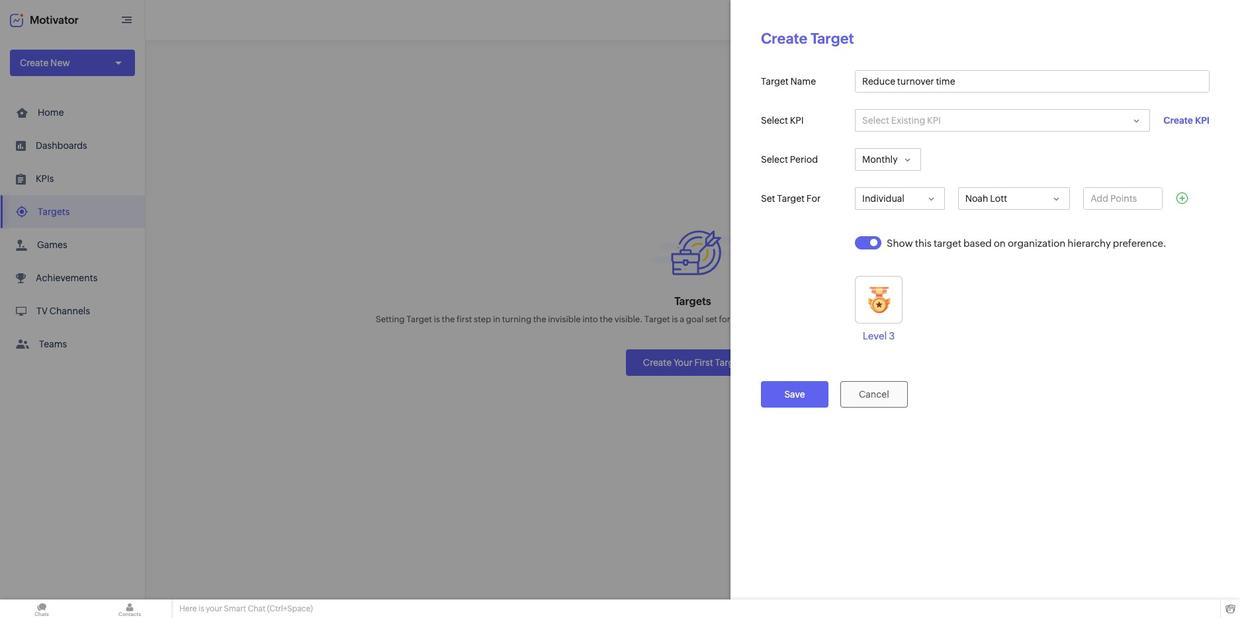 Task type: describe. For each thing, give the bounding box(es) containing it.
target inside create your first target button
[[715, 358, 743, 368]]

chat
[[248, 605, 266, 614]]

based
[[964, 237, 992, 249]]

revenue
[[853, 315, 885, 324]]

1 a from the left
[[680, 315, 685, 324]]

user image
[[1200, 9, 1221, 30]]

person
[[739, 315, 767, 324]]

show this target based on organization hierarchy preference.
[[887, 237, 1167, 249]]

create your first target
[[643, 358, 743, 368]]

Monthly field
[[855, 148, 922, 171]]

1 the from the left
[[442, 315, 455, 324]]

target up name
[[811, 30, 854, 47]]

targets for targets
[[38, 207, 70, 217]]

motivator
[[30, 14, 79, 26]]

save button
[[761, 381, 829, 408]]

time.
[[990, 315, 1011, 324]]

name
[[791, 76, 816, 87]]

step
[[474, 315, 491, 324]]

target left name
[[761, 76, 789, 87]]

set
[[761, 193, 776, 204]]

kpi for select kpi
[[790, 115, 804, 126]]

select for select existing kpi
[[863, 115, 890, 126]]

create kpi
[[1164, 115, 1210, 126]]

select existing kpi
[[863, 115, 941, 126]]

preference.
[[1114, 237, 1167, 249]]

noah lott
[[966, 193, 1008, 204]]

individual
[[863, 193, 905, 204]]

2 a from the left
[[732, 315, 737, 324]]

team
[[779, 315, 801, 324]]

1 for from the left
[[719, 315, 731, 324]]

units
[[897, 315, 917, 324]]

3
[[889, 330, 895, 342]]

hierarchy
[[1068, 237, 1112, 249]]

cancel button
[[841, 381, 908, 408]]

Add Points text field
[[1085, 188, 1163, 209]]

Noah Lott field
[[958, 187, 1071, 210]]

select for select kpi
[[761, 115, 789, 126]]

set target for
[[761, 193, 821, 204]]

contacts image
[[88, 600, 171, 618]]

games
[[37, 240, 67, 250]]

here is your smart chat (ctrl+space)
[[179, 605, 313, 614]]

chats image
[[0, 600, 83, 618]]

0 horizontal spatial is
[[199, 605, 204, 614]]

first
[[457, 315, 472, 324]]

2 in from the left
[[844, 315, 851, 324]]

specific
[[957, 315, 988, 324]]

2 horizontal spatial is
[[672, 315, 678, 324]]

2 the from the left
[[533, 315, 547, 324]]

turning
[[502, 315, 532, 324]]

sold
[[919, 315, 936, 324]]

dashboards
[[36, 140, 87, 151]]

(ctrl+space)
[[267, 605, 313, 614]]

create for create kpi
[[1164, 115, 1194, 126]]



Task type: vqa. For each thing, say whether or not it's contained in the screenshot.
KPI within field
yes



Task type: locate. For each thing, give the bounding box(es) containing it.
for
[[719, 315, 731, 324], [937, 315, 949, 324]]

cancel
[[859, 389, 890, 400]]

1 horizontal spatial the
[[533, 315, 547, 324]]

select kpi
[[761, 115, 804, 126]]

or
[[769, 315, 777, 324], [887, 315, 895, 324]]

select down target name
[[761, 115, 789, 126]]

0 horizontal spatial or
[[769, 315, 777, 324]]

Select Existing KPI field
[[855, 109, 1151, 132]]

the right into
[[600, 315, 613, 324]]

1 horizontal spatial kpi
[[928, 115, 941, 126]]

into
[[583, 315, 598, 324]]

1 horizontal spatial or
[[887, 315, 895, 324]]

tv channels
[[36, 306, 90, 316]]

Individual field
[[855, 187, 945, 210]]

for
[[807, 193, 821, 204]]

visible.
[[615, 315, 643, 324]]

create target
[[761, 30, 854, 47]]

2 horizontal spatial a
[[950, 315, 955, 324]]

target right 'visible.'
[[645, 315, 670, 324]]

new
[[50, 58, 70, 68]]

the left "first"
[[442, 315, 455, 324]]

target right first
[[715, 358, 743, 368]]

level
[[863, 330, 887, 342]]

1 horizontal spatial for
[[937, 315, 949, 324]]

a left specific
[[950, 315, 955, 324]]

or left units
[[887, 315, 895, 324]]

set
[[706, 315, 718, 324]]

targets inside targets setting target is the first step in turning the invisible into the visible. target is a goal set for a person or team measured in revenue or units sold for a specific time.
[[675, 295, 712, 308]]

2 horizontal spatial kpi
[[1196, 115, 1210, 126]]

0 vertical spatial targets
[[38, 207, 70, 217]]

kpi for create kpi
[[1196, 115, 1210, 126]]

0 horizontal spatial a
[[680, 315, 685, 324]]

for right set
[[719, 315, 731, 324]]

2 or from the left
[[887, 315, 895, 324]]

None text field
[[856, 71, 1210, 92]]

a left person
[[732, 315, 737, 324]]

the right turning at the bottom left of the page
[[533, 315, 547, 324]]

period
[[790, 154, 818, 165]]

goal
[[687, 315, 704, 324]]

a left the goal
[[680, 315, 685, 324]]

target left for
[[778, 193, 805, 204]]

list
[[0, 96, 145, 361]]

create for create your first target
[[643, 358, 672, 368]]

here
[[179, 605, 197, 614]]

targets for targets setting target is the first step in turning the invisible into the visible. target is a goal set for a person or team measured in revenue or units sold for a specific time.
[[675, 295, 712, 308]]

1 in from the left
[[493, 315, 501, 324]]

home
[[38, 107, 64, 118]]

0 horizontal spatial targets
[[38, 207, 70, 217]]

in left revenue
[[844, 315, 851, 324]]

0 horizontal spatial in
[[493, 315, 501, 324]]

targets setting target is the first step in turning the invisible into the visible. target is a goal set for a person or team measured in revenue or units sold for a specific time.
[[376, 295, 1011, 324]]

kpi
[[790, 115, 804, 126], [928, 115, 941, 126], [1196, 115, 1210, 126]]

select inside field
[[863, 115, 890, 126]]

for right sold
[[937, 315, 949, 324]]

level 3
[[863, 330, 895, 342]]

in
[[493, 315, 501, 324], [844, 315, 851, 324]]

monthly
[[863, 154, 898, 165]]

target
[[811, 30, 854, 47], [761, 76, 789, 87], [778, 193, 805, 204], [407, 315, 432, 324], [645, 315, 670, 324], [715, 358, 743, 368]]

3 a from the left
[[950, 315, 955, 324]]

is
[[434, 315, 440, 324], [672, 315, 678, 324], [199, 605, 204, 614]]

target name
[[761, 76, 816, 87]]

existing
[[892, 115, 926, 126]]

select
[[761, 115, 789, 126], [863, 115, 890, 126], [761, 154, 789, 165]]

organization
[[1008, 237, 1066, 249]]

3 the from the left
[[600, 315, 613, 324]]

first
[[695, 358, 713, 368]]

select for select period
[[761, 154, 789, 165]]

teams
[[39, 339, 67, 350]]

your
[[674, 358, 693, 368]]

create for create target
[[761, 30, 808, 47]]

tv
[[36, 306, 48, 316]]

setting
[[376, 315, 405, 324]]

1 kpi from the left
[[790, 115, 804, 126]]

1 horizontal spatial targets
[[675, 295, 712, 308]]

create your first target button
[[626, 350, 760, 376]]

noah
[[966, 193, 989, 204]]

targets up the goal
[[675, 295, 712, 308]]

the
[[442, 315, 455, 324], [533, 315, 547, 324], [600, 315, 613, 324]]

targets up games
[[38, 207, 70, 217]]

this
[[915, 237, 932, 249]]

2 horizontal spatial the
[[600, 315, 613, 324]]

0 horizontal spatial the
[[442, 315, 455, 324]]

2 for from the left
[[937, 315, 949, 324]]

select left existing
[[863, 115, 890, 126]]

invisible
[[548, 315, 581, 324]]

create inside button
[[643, 358, 672, 368]]

select period
[[761, 154, 818, 165]]

1 or from the left
[[769, 315, 777, 324]]

is left your
[[199, 605, 204, 614]]

1 horizontal spatial in
[[844, 315, 851, 324]]

in right step
[[493, 315, 501, 324]]

0 horizontal spatial for
[[719, 315, 731, 324]]

list containing home
[[0, 96, 145, 361]]

target right setting in the left of the page
[[407, 315, 432, 324]]

create for create new
[[20, 58, 49, 68]]

create new
[[20, 58, 70, 68]]

measured
[[802, 315, 842, 324]]

is left "first"
[[434, 315, 440, 324]]

your
[[206, 605, 222, 614]]

is left the goal
[[672, 315, 678, 324]]

2 kpi from the left
[[928, 115, 941, 126]]

1 vertical spatial targets
[[675, 295, 712, 308]]

0 horizontal spatial kpi
[[790, 115, 804, 126]]

1 horizontal spatial a
[[732, 315, 737, 324]]

achievements
[[36, 273, 97, 283]]

kpis
[[36, 173, 54, 184]]

targets
[[38, 207, 70, 217], [675, 295, 712, 308]]

kpi inside field
[[928, 115, 941, 126]]

target
[[934, 237, 962, 249]]

create
[[761, 30, 808, 47], [20, 58, 49, 68], [1164, 115, 1194, 126], [643, 358, 672, 368]]

3 kpi from the left
[[1196, 115, 1210, 126]]

1 horizontal spatial is
[[434, 315, 440, 324]]

or left team
[[769, 315, 777, 324]]

smart
[[224, 605, 246, 614]]

show
[[887, 237, 913, 249]]

a
[[680, 315, 685, 324], [732, 315, 737, 324], [950, 315, 955, 324]]

channels
[[50, 306, 90, 316]]

lott
[[991, 193, 1008, 204]]

select left period
[[761, 154, 789, 165]]

on
[[994, 237, 1006, 249]]

save
[[785, 389, 806, 400]]



